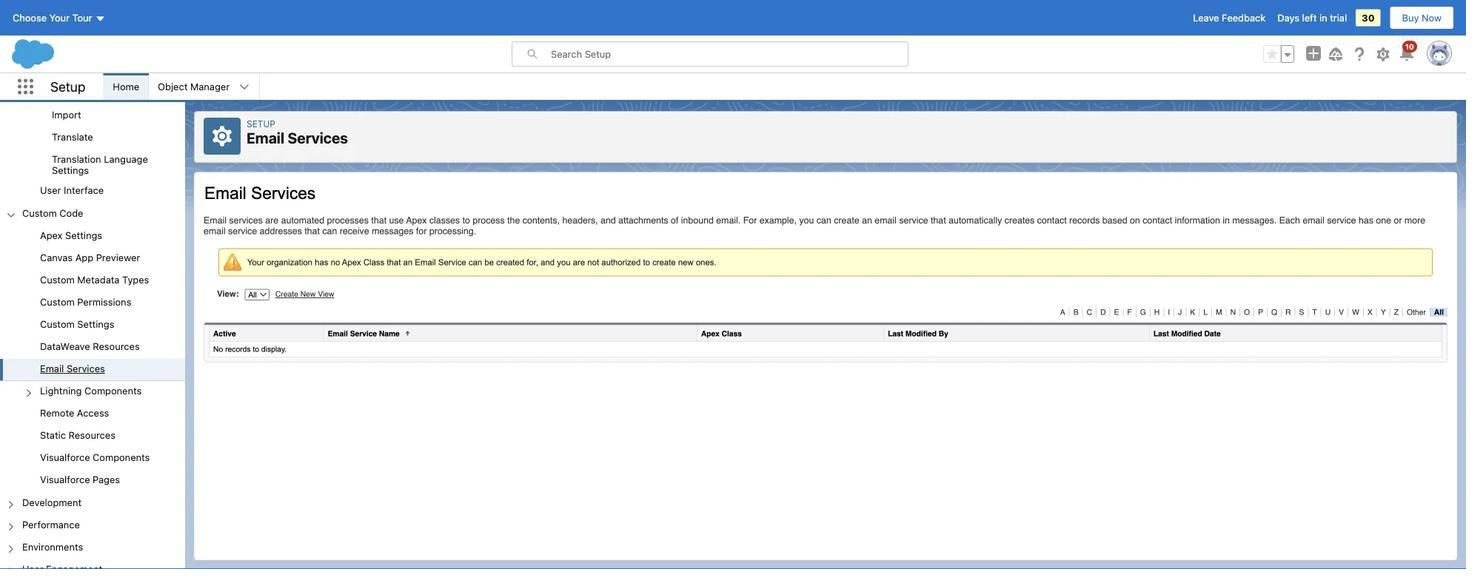 Task type: describe. For each thing, give the bounding box(es) containing it.
resources for static resources
[[69, 430, 115, 441]]

environments link
[[22, 541, 83, 555]]

Search Setup text field
[[551, 42, 908, 66]]

translation language settings link
[[52, 154, 185, 176]]

apex settings link
[[40, 230, 102, 243]]

performance
[[22, 519, 80, 530]]

home link
[[104, 73, 148, 100]]

resources for dataweave resources
[[93, 341, 140, 352]]

object manager link
[[149, 73, 239, 100]]

app
[[75, 252, 93, 263]]

visualforce components link
[[40, 452, 150, 466]]

remote access link
[[40, 408, 109, 421]]

development
[[22, 497, 82, 508]]

apex
[[40, 230, 63, 241]]

static
[[40, 430, 66, 441]]

leave feedback link
[[1194, 12, 1266, 23]]

leave feedback
[[1194, 12, 1266, 23]]

object
[[158, 81, 188, 92]]

custom code link
[[22, 207, 83, 221]]

dataweave resources
[[40, 341, 140, 352]]

custom for custom metadata types
[[40, 274, 75, 285]]

canvas
[[40, 252, 73, 263]]

custom permissions link
[[40, 296, 131, 310]]

email inside tree item
[[40, 363, 64, 374]]

user interface
[[40, 185, 104, 196]]

visualforce pages link
[[40, 475, 120, 488]]

translation
[[52, 154, 101, 165]]

static resources link
[[40, 430, 115, 443]]

static resources
[[40, 430, 115, 441]]

import link
[[52, 109, 81, 123]]

performance link
[[22, 519, 80, 533]]

interface
[[64, 185, 104, 196]]

components for lightning components
[[85, 386, 142, 397]]

dataweave resources link
[[40, 341, 140, 354]]

permissions
[[77, 296, 131, 307]]

custom code
[[22, 207, 83, 218]]

tour
[[72, 12, 92, 23]]

apex settings
[[40, 230, 102, 241]]

visualforce for visualforce pages
[[40, 475, 90, 486]]

previewer
[[96, 252, 140, 263]]

visualforce components
[[40, 452, 150, 463]]

choose
[[13, 12, 47, 23]]

translate link
[[52, 132, 93, 145]]

custom metadata types
[[40, 274, 149, 285]]

lightning
[[40, 386, 82, 397]]

canvas app previewer
[[40, 252, 140, 263]]



Task type: vqa. For each thing, say whether or not it's contained in the screenshot.
to to the middle
no



Task type: locate. For each thing, give the bounding box(es) containing it.
email services tree item
[[0, 359, 185, 381]]

environments
[[22, 541, 83, 553]]

custom permissions
[[40, 296, 131, 307]]

1 horizontal spatial setup
[[247, 119, 275, 129]]

1 horizontal spatial services
[[288, 129, 348, 147]]

settings up dataweave resources
[[77, 319, 114, 330]]

custom down "canvas"
[[40, 274, 75, 285]]

services inside setup email services
[[288, 129, 348, 147]]

0 vertical spatial services
[[288, 129, 348, 147]]

buy
[[1403, 12, 1420, 23]]

lightning components
[[40, 386, 142, 397]]

remote
[[40, 408, 74, 419]]

settings for apex
[[65, 230, 102, 241]]

object manager
[[158, 81, 230, 92]]

1 vertical spatial services
[[67, 363, 105, 374]]

resources up email services tree item
[[93, 341, 140, 352]]

import
[[52, 109, 81, 120]]

custom inside 'link'
[[22, 207, 57, 218]]

in
[[1320, 12, 1328, 23]]

visualforce up development
[[40, 475, 90, 486]]

0 vertical spatial setup
[[50, 79, 85, 95]]

components up pages
[[93, 452, 150, 463]]

1 vertical spatial resources
[[69, 430, 115, 441]]

manager
[[190, 81, 230, 92]]

0 vertical spatial settings
[[52, 165, 89, 176]]

user interface link
[[40, 185, 104, 198]]

setup for setup email services
[[247, 119, 275, 129]]

1 visualforce from the top
[[40, 452, 90, 463]]

components for visualforce components
[[93, 452, 150, 463]]

settings up app
[[65, 230, 102, 241]]

setup email services
[[247, 119, 348, 147]]

code
[[60, 207, 83, 218]]

10
[[1406, 42, 1415, 51]]

settings up the user interface
[[52, 165, 89, 176]]

canvas app previewer link
[[40, 252, 140, 265]]

0 vertical spatial visualforce
[[40, 452, 90, 463]]

email up lightning
[[40, 363, 64, 374]]

buy now button
[[1390, 6, 1455, 30]]

buy now
[[1403, 12, 1442, 23]]

resources
[[93, 341, 140, 352], [69, 430, 115, 441]]

0 vertical spatial resources
[[93, 341, 140, 352]]

services inside tree item
[[67, 363, 105, 374]]

components down email services tree item
[[85, 386, 142, 397]]

group containing apex settings
[[0, 225, 185, 492]]

0 vertical spatial email
[[247, 129, 284, 147]]

2 visualforce from the top
[[40, 475, 90, 486]]

your
[[49, 12, 70, 23]]

choose your tour button
[[12, 6, 106, 30]]

settings
[[52, 165, 89, 176], [65, 230, 102, 241], [77, 319, 114, 330]]

choose your tour
[[13, 12, 92, 23]]

dataweave
[[40, 341, 90, 352]]

export image
[[0, 83, 185, 105]]

components
[[85, 386, 142, 397], [93, 452, 150, 463]]

visualforce for visualforce components
[[40, 452, 90, 463]]

0 horizontal spatial email
[[40, 363, 64, 374]]

1 vertical spatial email
[[40, 363, 64, 374]]

left
[[1303, 12, 1317, 23]]

custom up custom settings
[[40, 296, 75, 307]]

custom down user on the left of page
[[22, 207, 57, 218]]

1 vertical spatial visualforce
[[40, 475, 90, 486]]

visualforce pages
[[40, 475, 120, 486]]

translation language settings
[[52, 154, 148, 176]]

user
[[40, 185, 61, 196]]

10 button
[[1399, 41, 1418, 63]]

custom
[[22, 207, 57, 218], [40, 274, 75, 285], [40, 296, 75, 307], [40, 319, 75, 330]]

days
[[1278, 12, 1300, 23]]

email
[[247, 129, 284, 147], [40, 363, 64, 374]]

feedback
[[1222, 12, 1266, 23]]

development link
[[22, 497, 82, 510]]

custom up dataweave
[[40, 319, 75, 330]]

access
[[77, 408, 109, 419]]

settings for custom
[[77, 319, 114, 330]]

custom metadata types link
[[40, 274, 149, 287]]

leave
[[1194, 12, 1220, 23]]

visualforce
[[40, 452, 90, 463], [40, 475, 90, 486]]

language
[[104, 154, 148, 165]]

0 horizontal spatial setup
[[50, 79, 85, 95]]

1 horizontal spatial email
[[247, 129, 284, 147]]

1 vertical spatial components
[[93, 452, 150, 463]]

custom for custom permissions
[[40, 296, 75, 307]]

home
[[113, 81, 139, 92]]

custom settings
[[40, 319, 114, 330]]

now
[[1422, 12, 1442, 23]]

metadata
[[77, 274, 120, 285]]

custom code tree item
[[0, 203, 185, 492]]

group
[[0, 0, 185, 203], [1264, 45, 1295, 63], [0, 83, 185, 181], [0, 225, 185, 492]]

lightning components link
[[40, 386, 142, 399]]

services
[[288, 129, 348, 147], [67, 363, 105, 374]]

remote access
[[40, 408, 109, 419]]

setup
[[50, 79, 85, 95], [247, 119, 275, 129]]

trial
[[1331, 12, 1348, 23]]

setup for setup
[[50, 79, 85, 95]]

1 vertical spatial settings
[[65, 230, 102, 241]]

0 vertical spatial components
[[85, 386, 142, 397]]

translate
[[52, 132, 93, 143]]

1 vertical spatial setup
[[247, 119, 275, 129]]

0 horizontal spatial services
[[67, 363, 105, 374]]

setup link
[[247, 119, 275, 129]]

visualforce down static resources link
[[40, 452, 90, 463]]

custom for custom settings
[[40, 319, 75, 330]]

resources down access
[[69, 430, 115, 441]]

email services link
[[40, 363, 105, 377]]

days left in trial
[[1278, 12, 1348, 23]]

pages
[[93, 475, 120, 486]]

types
[[122, 274, 149, 285]]

email services
[[40, 363, 105, 374]]

email down setup "link"
[[247, 129, 284, 147]]

settings inside translation language settings
[[52, 165, 89, 176]]

2 vertical spatial settings
[[77, 319, 114, 330]]

30
[[1362, 12, 1375, 23]]

email inside setup email services
[[247, 129, 284, 147]]

custom for custom code
[[22, 207, 57, 218]]

setup inside setup email services
[[247, 119, 275, 129]]

custom settings link
[[40, 319, 114, 332]]



